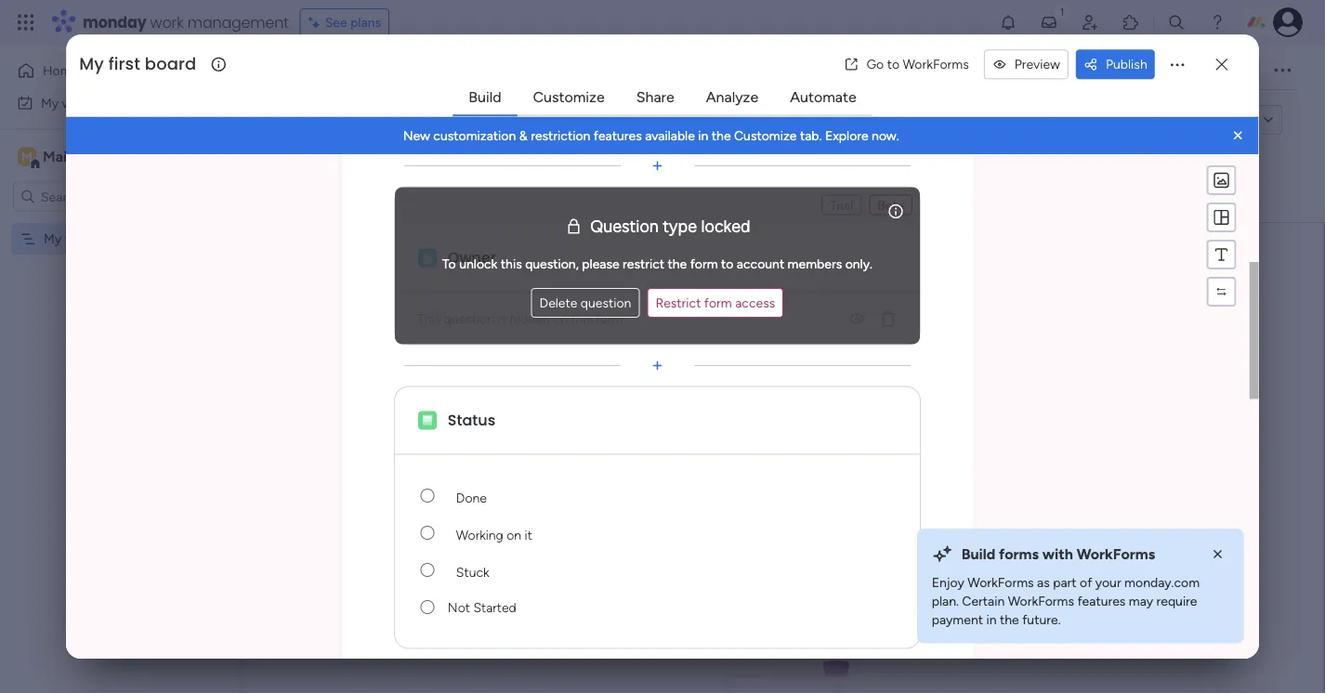 Task type: vqa. For each thing, say whether or not it's contained in the screenshot.
features to the bottom
yes



Task type: locate. For each thing, give the bounding box(es) containing it.
my first board down search in workspace field
[[44, 231, 125, 247]]

available
[[646, 128, 696, 144]]

1 horizontal spatial on
[[554, 311, 569, 327]]

0 vertical spatial my first board
[[79, 52, 197, 76]]

the down the certain
[[1001, 612, 1020, 628]]

0 vertical spatial customize
[[533, 88, 605, 106]]

features
[[594, 128, 643, 144], [1078, 593, 1126, 609]]

to unlock this question, please restrict the form to account members only.
[[443, 256, 874, 272]]

form
[[954, 63, 984, 79]]

build
[[469, 88, 502, 106], [751, 448, 784, 466], [962, 546, 996, 564]]

go to workforms
[[867, 57, 970, 72]]

board down 'monday work management'
[[145, 52, 197, 76]]

1 horizontal spatial by
[[722, 376, 749, 408]]

form
[[1197, 112, 1225, 128], [316, 112, 343, 128], [691, 256, 719, 272], [705, 296, 733, 311], [597, 311, 624, 327], [905, 376, 957, 408], [788, 448, 819, 466]]

this right unlock
[[502, 256, 523, 272]]

to
[[888, 57, 900, 72], [722, 256, 735, 272]]

1 horizontal spatial build
[[751, 448, 784, 466]]

1 image
[[1054, 1, 1071, 22]]

0 vertical spatial this
[[502, 256, 523, 272]]

1 horizontal spatial customize
[[735, 128, 798, 144]]

john smith image
[[1274, 7, 1304, 37]]

component__icon image left status
[[419, 412, 437, 430]]

features down of on the bottom
[[1078, 593, 1126, 609]]

1 vertical spatial on
[[508, 528, 522, 544]]

2 vertical spatial my
[[44, 231, 62, 247]]

in inside banner banner
[[699, 128, 709, 144]]

0 horizontal spatial build
[[469, 88, 502, 106]]

locked
[[702, 216, 752, 236]]

1 horizontal spatial first
[[108, 52, 140, 76]]

in inside enjoy workforms as part of your monday.com plan. certain workforms features may require payment in the future.
[[987, 612, 997, 628]]

copy
[[1163, 112, 1194, 128]]

enjoy workforms as part of your monday.com plan. certain workforms features may require payment in the future.
[[932, 575, 1201, 628]]

1 component__icon image from the top
[[419, 249, 437, 268]]

see plans button
[[300, 8, 390, 36]]

my down search in workspace field
[[44, 231, 62, 247]]

require
[[1157, 593, 1198, 609]]

component__icon image for status
[[419, 412, 437, 430]]

build forms with workforms alert
[[917, 529, 1245, 644]]

work up my first board 'field'
[[150, 12, 184, 33]]

0 vertical spatial my
[[79, 52, 104, 76]]

1 vertical spatial your
[[1096, 575, 1122, 591]]

component__icon image
[[419, 249, 437, 268], [419, 412, 437, 430]]

add new question image down banner banner
[[649, 157, 668, 176]]

board
[[145, 52, 197, 76], [91, 231, 125, 247]]

automate
[[791, 88, 857, 106]]

0 vertical spatial by
[[435, 111, 452, 129]]

first inside my first board list box
[[65, 231, 88, 247]]

1 vertical spatial board
[[91, 231, 125, 247]]

0 vertical spatial board
[[145, 52, 197, 76]]

0 vertical spatial features
[[594, 128, 643, 144]]

go
[[867, 57, 884, 72]]

board inside 'field'
[[145, 52, 197, 76]]

my first board inside 'field'
[[79, 52, 197, 76]]

working
[[457, 528, 504, 544]]

first up my work button
[[108, 52, 140, 76]]

plans
[[351, 14, 381, 30]]

my inside 'field'
[[79, 52, 104, 76]]

0 vertical spatial work
[[150, 12, 184, 33]]

component__icon image left to
[[419, 249, 437, 268]]

my first board inside list box
[[44, 231, 125, 247]]

0 vertical spatial add new question image
[[649, 157, 668, 176]]

enjoy
[[932, 575, 965, 591]]

my inside button
[[41, 95, 59, 111]]

monday work management
[[83, 12, 289, 33]]

1 vertical spatial in
[[987, 612, 997, 628]]

question
[[591, 216, 660, 236]]

as
[[1038, 575, 1050, 591]]

stuck button
[[446, 552, 899, 589]]

customize up restriction
[[533, 88, 605, 106]]

build inside tab list
[[469, 88, 502, 106]]

build for build
[[469, 88, 502, 106]]

None field
[[446, 589, 899, 627]]

edit
[[289, 112, 312, 128]]

build link
[[454, 80, 517, 114]]

your
[[850, 376, 899, 408], [1096, 575, 1122, 591]]

question type locked
[[591, 216, 752, 236]]

part
[[1054, 575, 1077, 591]]

1 horizontal spatial in
[[987, 612, 997, 628]]

on inside button
[[508, 528, 522, 544]]

build inside button
[[751, 448, 784, 466]]

board inside list box
[[91, 231, 125, 247]]

0 horizontal spatial board
[[91, 231, 125, 247]]

2 add new question image from the top
[[649, 357, 668, 375]]

features left "available"
[[594, 128, 643, 144]]

tab list
[[453, 79, 873, 117]]

1 horizontal spatial work
[[150, 12, 184, 33]]

gallery
[[886, 63, 926, 79]]

apps image
[[1122, 13, 1141, 32]]

my right the home
[[79, 52, 104, 76]]

features inside enjoy workforms as part of your monday.com plan. certain workforms features may require payment in the future.
[[1078, 593, 1126, 609]]

in down the certain
[[987, 612, 997, 628]]

board down search in workspace field
[[91, 231, 125, 247]]

in right "available"
[[699, 128, 709, 144]]

background color and image selector image
[[1213, 171, 1232, 190]]

2 vertical spatial build
[[962, 546, 996, 564]]

my
[[79, 52, 104, 76], [41, 95, 59, 111], [44, 231, 62, 247]]

0 horizontal spatial in
[[699, 128, 709, 144]]

add new question image up let's
[[649, 357, 668, 375]]

beta
[[879, 197, 905, 213]]

option
[[0, 222, 237, 226]]

1 vertical spatial work
[[62, 95, 90, 111]]

more actions image
[[1169, 55, 1187, 74]]

1 vertical spatial my first board
[[44, 231, 125, 247]]

0 vertical spatial first
[[108, 52, 140, 76]]

add new question image
[[649, 157, 668, 176], [649, 357, 668, 375]]

0 horizontal spatial to
[[722, 256, 735, 272]]

1
[[1247, 63, 1253, 79]]

0 horizontal spatial work
[[62, 95, 90, 111]]

by right start
[[722, 376, 749, 408]]

customize left tab.
[[735, 128, 798, 144]]

close image
[[1230, 127, 1249, 145]]

0 vertical spatial on
[[554, 311, 569, 327]]

My first board field
[[75, 52, 209, 77]]

0 vertical spatial to
[[888, 57, 900, 72]]

1 horizontal spatial your
[[1096, 575, 1122, 591]]

build up customization
[[469, 88, 502, 106]]

work
[[150, 12, 184, 33], [62, 95, 90, 111]]

customize
[[533, 88, 605, 106], [735, 128, 798, 144]]

1 horizontal spatial to
[[888, 57, 900, 72]]

1 vertical spatial my
[[41, 95, 59, 111]]

build for build forms with workforms
[[962, 546, 996, 564]]

invite members image
[[1081, 13, 1100, 32]]

0 horizontal spatial on
[[508, 528, 522, 544]]

to right go
[[888, 57, 900, 72]]

my first board down the 'monday'
[[79, 52, 197, 76]]

customize link
[[518, 80, 620, 114]]

build down let's start by building your form
[[751, 448, 784, 466]]

workspace image
[[18, 146, 36, 167]]

1 vertical spatial add new question image
[[649, 357, 668, 375]]

menu image
[[1213, 209, 1232, 227], [1213, 246, 1232, 264]]

build left forms
[[962, 546, 996, 564]]

only.
[[846, 256, 874, 272]]

my first board
[[79, 52, 197, 76], [44, 231, 125, 247]]

plan.
[[932, 593, 960, 609]]

on
[[554, 311, 569, 327], [508, 528, 522, 544]]

the down the analyze link
[[712, 128, 732, 144]]

1 horizontal spatial the
[[712, 128, 732, 144]]

1 vertical spatial menu image
[[1213, 246, 1232, 264]]

features inside banner banner
[[594, 128, 643, 144]]

my down the home
[[41, 95, 59, 111]]

0 vertical spatial menu image
[[1213, 209, 1232, 227]]

1 vertical spatial component__icon image
[[419, 412, 437, 430]]

tab list containing build
[[453, 79, 873, 117]]

this right hidden
[[572, 311, 593, 327]]

1 vertical spatial first
[[65, 231, 88, 247]]

1 vertical spatial build
[[751, 448, 784, 466]]

2 component__icon image from the top
[[419, 412, 437, 430]]

see plans
[[325, 14, 381, 30]]

2 horizontal spatial build
[[962, 546, 996, 564]]

0 horizontal spatial the
[[669, 256, 688, 272]]

0 horizontal spatial by
[[435, 111, 452, 129]]

build inside alert
[[962, 546, 996, 564]]

restrict
[[624, 256, 666, 272]]

management
[[188, 12, 289, 33]]

first down search in workspace field
[[65, 231, 88, 247]]

work for monday
[[150, 12, 184, 33]]

1 horizontal spatial features
[[1078, 593, 1126, 609]]

work down the home
[[62, 95, 90, 111]]

2 vertical spatial the
[[1001, 612, 1020, 628]]

0 vertical spatial the
[[712, 128, 732, 144]]

future.
[[1023, 612, 1061, 628]]

the
[[712, 128, 732, 144], [669, 256, 688, 272], [1001, 612, 1020, 628]]

work inside button
[[62, 95, 90, 111]]

1 vertical spatial this
[[572, 311, 593, 327]]

0 vertical spatial component__icon image
[[419, 249, 437, 268]]

payment
[[932, 612, 984, 628]]

let's
[[613, 376, 659, 408]]

1 vertical spatial customize
[[735, 128, 798, 144]]

1 vertical spatial to
[[722, 256, 735, 272]]

build form
[[751, 448, 819, 466]]

customization tools toolbar
[[1208, 166, 1237, 307]]

inbox image
[[1041, 13, 1059, 32]]

on left it
[[508, 528, 522, 544]]

2 horizontal spatial the
[[1001, 612, 1020, 628]]

by right new at the left of the page
[[435, 111, 452, 129]]

0 horizontal spatial customize
[[533, 88, 605, 106]]

0 horizontal spatial first
[[65, 231, 88, 247]]

/
[[1239, 63, 1244, 79]]

1 vertical spatial features
[[1078, 593, 1126, 609]]

workforms inside go to workforms button
[[903, 57, 970, 72]]

customize inside tab list
[[533, 88, 605, 106]]

customize inside banner banner
[[735, 128, 798, 144]]

the right restrict
[[669, 256, 688, 272]]

to left the account
[[722, 256, 735, 272]]

copy form link button
[[1129, 105, 1255, 135]]

0 vertical spatial in
[[699, 128, 709, 144]]

your right building
[[850, 376, 899, 408]]

0 horizontal spatial features
[[594, 128, 643, 144]]

your right of on the bottom
[[1096, 575, 1122, 591]]

monday
[[83, 12, 147, 33]]

search everything image
[[1168, 13, 1187, 32]]

home
[[43, 63, 78, 79]]

0 vertical spatial build
[[469, 88, 502, 106]]

on right hidden
[[554, 311, 569, 327]]

analyze link
[[692, 80, 774, 114]]

owner button
[[446, 243, 898, 273]]

my first board list box
[[0, 219, 237, 506]]

publish button
[[1077, 50, 1156, 79]]

0 horizontal spatial this
[[502, 256, 523, 272]]

1 vertical spatial the
[[669, 256, 688, 272]]

start
[[665, 376, 716, 408]]

share
[[637, 88, 675, 106]]

in
[[699, 128, 709, 144], [987, 612, 997, 628]]

main workspace
[[43, 148, 153, 166]]

0 vertical spatial your
[[850, 376, 899, 408]]

1 horizontal spatial board
[[145, 52, 197, 76]]

workforms logo image
[[459, 105, 564, 135]]

files gallery
[[856, 63, 926, 79]]



Task type: describe. For each thing, give the bounding box(es) containing it.
1 horizontal spatial this
[[572, 311, 593, 327]]

files gallery button
[[842, 56, 940, 86]]

my work
[[41, 95, 90, 111]]

this question is hidden on this form
[[418, 311, 624, 327]]

account
[[738, 256, 786, 272]]

first inside my first board 'field'
[[108, 52, 140, 76]]

now.
[[873, 128, 900, 144]]

the inside enjoy workforms as part of your monday.com plan. certain workforms features may require payment in the future.
[[1001, 612, 1020, 628]]

access
[[736, 296, 776, 311]]

invite
[[1203, 63, 1236, 79]]

with
[[1043, 546, 1074, 564]]

build forms with workforms
[[962, 546, 1156, 564]]

question,
[[526, 256, 580, 272]]

1 vertical spatial by
[[722, 376, 749, 408]]

of
[[1081, 575, 1093, 591]]

new
[[404, 128, 431, 144]]

powered
[[373, 111, 432, 129]]

1 menu image from the top
[[1213, 209, 1232, 227]]

edit form button
[[282, 105, 351, 135]]

restrict
[[657, 296, 702, 311]]

copy form link
[[1163, 112, 1248, 128]]

may
[[1130, 593, 1154, 609]]

edit form
[[289, 112, 343, 128]]

the inside banner banner
[[712, 128, 732, 144]]

share link
[[622, 80, 690, 114]]

trial
[[831, 197, 854, 213]]

work for my
[[62, 95, 90, 111]]

powered by
[[373, 111, 452, 129]]

type
[[664, 216, 698, 236]]

certain
[[963, 593, 1005, 609]]

done
[[457, 491, 488, 507]]

building
[[755, 376, 844, 408]]

help image
[[1209, 13, 1227, 32]]

build for build form
[[751, 448, 784, 466]]

to
[[443, 256, 457, 272]]

automate link
[[776, 80, 872, 114]]

tab.
[[801, 128, 823, 144]]

close image
[[1209, 546, 1228, 564]]

select product image
[[17, 13, 35, 32]]

analyze
[[706, 88, 759, 106]]

to inside button
[[888, 57, 900, 72]]

build form button
[[736, 439, 834, 476]]

please
[[583, 256, 620, 272]]

your inside enjoy workforms as part of your monday.com plan. certain workforms features may require payment in the future.
[[1096, 575, 1122, 591]]

2 menu image from the top
[[1213, 246, 1232, 264]]

none field inside form "form"
[[446, 589, 899, 627]]

link
[[1228, 112, 1248, 128]]

invite / 1
[[1203, 63, 1253, 79]]

done button
[[446, 478, 899, 515]]

working on it
[[457, 528, 533, 544]]

files
[[856, 63, 882, 79]]

preview
[[1015, 57, 1061, 72]]

m
[[21, 149, 32, 165]]

form button
[[940, 56, 998, 86]]

invite / 1 button
[[1169, 56, 1261, 86]]

workspace
[[79, 148, 153, 166]]

customization
[[434, 128, 517, 144]]

workspace selection element
[[18, 146, 155, 170]]

unlock
[[460, 256, 498, 272]]

component__icon image for owner
[[419, 249, 437, 268]]

main
[[43, 148, 75, 166]]

restriction
[[531, 128, 591, 144]]

&
[[520, 128, 528, 144]]

the inside form "form"
[[669, 256, 688, 272]]

restrict form access
[[657, 296, 776, 311]]

hidden
[[511, 311, 551, 327]]

banner banner
[[66, 117, 1260, 155]]

forms
[[1000, 546, 1040, 564]]

stuck
[[457, 565, 490, 581]]

see
[[325, 14, 347, 30]]

monday.com
[[1125, 575, 1201, 591]]

status button
[[446, 406, 898, 436]]

form form
[[66, 0, 1260, 694]]

1 add new question image from the top
[[649, 157, 668, 176]]

let's start by building your form
[[613, 376, 957, 408]]

home button
[[11, 56, 200, 86]]

preview button
[[985, 50, 1069, 79]]

go to workforms button
[[837, 50, 977, 79]]

my work button
[[11, 88, 200, 118]]

Search in workspace field
[[39, 186, 155, 207]]

0 horizontal spatial your
[[850, 376, 899, 408]]

status
[[449, 410, 496, 431]]

it
[[526, 528, 533, 544]]

new customization & restriction features available in the customize tab. explore now.
[[404, 128, 900, 144]]

to inside form "form"
[[722, 256, 735, 272]]

restrict form access button
[[648, 289, 785, 318]]

notifications image
[[1000, 13, 1018, 32]]

members
[[789, 256, 843, 272]]

my inside list box
[[44, 231, 62, 247]]

question
[[445, 311, 495, 327]]

publish
[[1107, 57, 1148, 72]]



